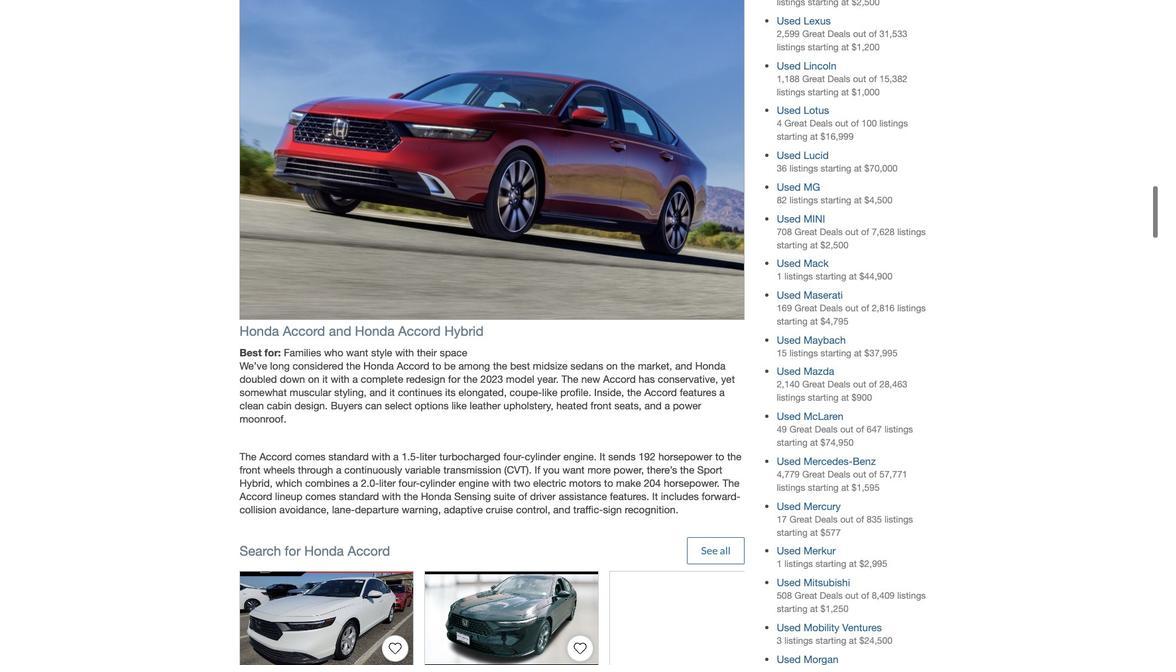 Task type: locate. For each thing, give the bounding box(es) containing it.
deals up $4,795
[[820, 303, 843, 314]]

two
[[514, 477, 531, 489]]

1 horizontal spatial want
[[563, 464, 585, 476]]

used lexus link
[[777, 15, 831, 26]]

all
[[720, 545, 731, 557]]

at inside '169 great deals out of 2,816 listings starting at'
[[810, 316, 818, 327]]

lexus
[[804, 15, 831, 26]]

control,
[[516, 504, 551, 516]]

of inside the '508 great deals out of 8,409 listings starting at'
[[861, 591, 869, 602]]

at up used mercedes-benz link
[[810, 438, 818, 449]]

at inside 2,599 great deals out of 31,533 listings starting at
[[841, 42, 849, 52]]

cabin
[[267, 400, 292, 412]]

17 used from the top
[[777, 654, 801, 666]]

out for mercedes-
[[853, 470, 867, 480]]

listings right 7,628
[[898, 227, 926, 237]]

listings inside 1,188 great deals out of 15,382 listings starting at
[[777, 87, 806, 97]]

out inside 4,779 great deals out of 57,771 listings starting at
[[853, 470, 867, 480]]

used up 17
[[777, 501, 801, 512]]

accord
[[283, 324, 325, 339], [398, 324, 441, 339], [397, 360, 430, 372], [603, 374, 636, 386], [644, 387, 677, 399], [259, 451, 292, 463], [240, 491, 272, 502], [348, 544, 390, 559]]

used for used maserati
[[777, 289, 801, 301]]

lineup
[[275, 491, 303, 502]]

508
[[777, 591, 792, 602]]

1 horizontal spatial it
[[652, 491, 658, 502]]

at inside "used mg 82 listings starting at $4,500"
[[854, 195, 862, 205]]

used for used mazda
[[777, 366, 801, 378]]

deals for mclaren
[[815, 425, 838, 435]]

used inside "used mg 82 listings starting at $4,500"
[[777, 181, 801, 193]]

1 for used merkur
[[777, 559, 782, 570]]

starting up mini
[[821, 195, 852, 205]]

starting up the "lotus" on the top right
[[808, 87, 839, 97]]

1 horizontal spatial liter
[[420, 451, 437, 463]]

used maybach link
[[777, 334, 846, 346]]

mini
[[804, 213, 825, 225]]

starting up mclaren at the bottom right of the page
[[808, 393, 839, 404]]

used inside 'used mobility ventures 3 listings starting at $24,500'
[[777, 622, 801, 634]]

used down 3
[[777, 654, 801, 666]]

great for lotus
[[785, 118, 807, 129]]

starting up the lincoln
[[808, 42, 839, 52]]

listings inside 'used merkur 1 listings starting at $2,995'
[[785, 559, 813, 570]]

at inside 17 great deals out of 835 listings starting at
[[810, 528, 818, 538]]

4,779
[[777, 470, 800, 480]]

engine.
[[564, 451, 597, 463]]

starting inside 2,140 great deals out of 28,463 listings starting at
[[808, 393, 839, 404]]

0 horizontal spatial for
[[285, 544, 301, 559]]

midsize
[[533, 360, 568, 372]]

suite
[[494, 491, 516, 502]]

listings inside used maybach 15 listings starting at $37,995
[[790, 348, 818, 359]]

great down used mercury link
[[790, 514, 812, 525]]

assistance
[[559, 491, 607, 502]]

used up 82
[[777, 181, 801, 193]]

of inside 2,599 great deals out of 31,533 listings starting at
[[869, 28, 877, 39]]

4
[[777, 118, 782, 129]]

honda down style
[[363, 360, 394, 372]]

13 used from the top
[[777, 501, 801, 512]]

used inside 'used mack 1 listings starting at $44,900'
[[777, 258, 801, 269]]

out inside 1,188 great deals out of 15,382 listings starting at
[[853, 73, 867, 84]]

to left be
[[432, 360, 441, 372]]

6 used from the top
[[777, 213, 801, 225]]

4 used from the top
[[777, 149, 801, 161]]

1 vertical spatial it
[[652, 491, 658, 502]]

comes
[[295, 451, 326, 463], [305, 491, 336, 502]]

0 horizontal spatial like
[[452, 400, 467, 412]]

great for lexus
[[802, 28, 825, 39]]

0 horizontal spatial the
[[240, 451, 257, 463]]

it down 204
[[652, 491, 658, 502]]

of inside 17 great deals out of 835 listings starting at
[[856, 514, 864, 525]]

of for used mazda
[[869, 380, 877, 390]]

used up 169
[[777, 289, 801, 301]]

deals inside 4 great deals out of 100 listings starting at
[[810, 118, 833, 129]]

0 vertical spatial to
[[432, 360, 441, 372]]

out inside the '508 great deals out of 8,409 listings starting at'
[[846, 591, 859, 602]]

starting down mack
[[816, 271, 847, 282]]

deals up $1,250
[[820, 591, 843, 602]]

deals inside 17 great deals out of 835 listings starting at
[[815, 514, 838, 525]]

1 vertical spatial cylinder
[[420, 477, 456, 489]]

great inside 2,140 great deals out of 28,463 listings starting at
[[802, 380, 825, 390]]

listings down used lucid link
[[790, 163, 818, 174]]

$4,795
[[821, 316, 849, 327]]

at left the $2,995
[[849, 559, 857, 570]]

continuously
[[344, 464, 402, 476]]

out for mazda
[[853, 380, 867, 390]]

used up '1,188'
[[777, 59, 801, 71]]

82
[[777, 195, 787, 205]]

of inside 4,779 great deals out of 57,771 listings starting at
[[869, 470, 877, 480]]

of left 2,816
[[861, 303, 869, 314]]

2,816
[[872, 303, 895, 314]]

deals for lincoln
[[828, 73, 851, 84]]

moonroof.
[[240, 413, 286, 425]]

listings inside 'used mack 1 listings starting at $44,900'
[[785, 271, 813, 282]]

10 used from the top
[[777, 366, 801, 378]]

listings down the 2,140
[[777, 393, 806, 404]]

great down the lincoln
[[802, 73, 825, 84]]

8 used from the top
[[777, 289, 801, 301]]

great for mini
[[795, 227, 817, 237]]

1 horizontal spatial 2023 honda accord lx fwd image
[[610, 572, 783, 666]]

make
[[616, 477, 641, 489]]

0 vertical spatial 1
[[777, 271, 782, 282]]

of for used mini
[[861, 227, 869, 237]]

out inside 2,140 great deals out of 28,463 listings starting at
[[853, 380, 867, 390]]

at up used maybach link at right bottom
[[810, 316, 818, 327]]

a left 1.5-
[[393, 451, 399, 463]]

5 used from the top
[[777, 181, 801, 193]]

the down among
[[463, 374, 478, 386]]

1 for used mack
[[777, 271, 782, 282]]

out inside 2,599 great deals out of 31,533 listings starting at
[[853, 28, 867, 39]]

at left $1,200
[[841, 42, 849, 52]]

used up '36'
[[777, 149, 801, 161]]

2 used from the top
[[777, 59, 801, 71]]

accord up families on the bottom
[[283, 324, 325, 339]]

2,140 great deals out of 28,463 listings starting at
[[777, 380, 908, 404]]

starting inside 'used mobility ventures 3 listings starting at $24,500'
[[816, 636, 847, 647]]

used inside 'used merkur 1 listings starting at $2,995'
[[777, 545, 801, 557]]

used up 3
[[777, 622, 801, 634]]

can
[[365, 400, 382, 412]]

conservative,
[[658, 374, 718, 386]]

of inside the 49 great deals out of 647 listings starting at
[[856, 425, 864, 435]]

out inside the 49 great deals out of 647 listings starting at
[[840, 425, 854, 435]]

starting inside 1,188 great deals out of 15,382 listings starting at
[[808, 87, 839, 97]]

0 vertical spatial the
[[562, 374, 579, 386]]

used for used lincoln
[[777, 59, 801, 71]]

deals inside 1,188 great deals out of 15,382 listings starting at
[[828, 73, 851, 84]]

2024 honda accord hybrid image
[[240, 0, 745, 321]]

out inside '169 great deals out of 2,816 listings starting at'
[[846, 303, 859, 314]]

wheels
[[263, 464, 295, 476]]

front inside best for: families who want style with their space we've long considered the honda accord to be among the best midsize sedans on the market, and honda doubled down on it with a complete redesign for the 2023 model year. the new accord has conservative, yet somewhat muscular styling, and it continues its elongated, coupe-like profile. inside, the accord features a clean cabin design. buyers can select options like leather upholstery, heated front seats, and a power moonroof.
[[591, 400, 612, 412]]

great for maserati
[[795, 303, 817, 314]]

used inside used lucid 36 listings starting at $70,000
[[777, 149, 801, 161]]

out up $1,000
[[853, 73, 867, 84]]

it up select at the bottom left of the page
[[390, 387, 395, 399]]

deals
[[828, 28, 851, 39], [828, 73, 851, 84], [810, 118, 833, 129], [820, 227, 843, 237], [820, 303, 843, 314], [828, 380, 851, 390], [815, 425, 838, 435], [828, 470, 851, 480], [815, 514, 838, 525], [820, 591, 843, 602]]

great inside the 49 great deals out of 647 listings starting at
[[790, 425, 812, 435]]

0 vertical spatial it
[[322, 374, 328, 386]]

the up hybrid, on the bottom left of the page
[[240, 451, 257, 463]]

great inside 4,779 great deals out of 57,771 listings starting at
[[802, 470, 825, 480]]

great inside '169 great deals out of 2,816 listings starting at'
[[795, 303, 817, 314]]

0 vertical spatial it
[[600, 451, 606, 463]]

0 vertical spatial comes
[[295, 451, 326, 463]]

year.
[[537, 374, 559, 386]]

of down two
[[518, 491, 527, 502]]

out up $4,795
[[846, 303, 859, 314]]

1 horizontal spatial the
[[562, 374, 579, 386]]

power
[[673, 400, 702, 412]]

2 horizontal spatial the
[[723, 477, 740, 489]]

listings down used mack link
[[785, 271, 813, 282]]

deals inside the "708 great deals out of 7,628 listings starting at"
[[820, 227, 843, 237]]

like down year.
[[542, 387, 558, 399]]

at up "lucid"
[[810, 132, 818, 142]]

great down used mclaren link
[[790, 425, 812, 435]]

2 horizontal spatial to
[[715, 451, 725, 463]]

1 vertical spatial it
[[390, 387, 395, 399]]

14 used from the top
[[777, 545, 801, 557]]

1 horizontal spatial four-
[[504, 451, 525, 463]]

starting inside '169 great deals out of 2,816 listings starting at'
[[777, 316, 808, 327]]

for inside best for: families who want style with their space we've long considered the honda accord to be among the best midsize sedans on the market, and honda doubled down on it with a complete redesign for the 2023 model year. the new accord has conservative, yet somewhat muscular styling, and it continues its elongated, coupe-like profile. inside, the accord features a clean cabin design. buyers can select options like leather upholstery, heated front seats, and a power moonroof.
[[448, 374, 461, 386]]

listings down used merkur link
[[785, 559, 813, 570]]

front
[[591, 400, 612, 412], [240, 464, 261, 476]]

great inside the '508 great deals out of 8,409 listings starting at'
[[795, 591, 817, 602]]

great inside 1,188 great deals out of 15,382 listings starting at
[[802, 73, 825, 84]]

at left $900
[[841, 393, 849, 404]]

the down horsepower
[[680, 464, 695, 476]]

a left power on the bottom
[[665, 400, 670, 412]]

2 vertical spatial the
[[723, 477, 740, 489]]

used for used lucid 36 listings starting at $70,000
[[777, 149, 801, 161]]

merkur
[[804, 545, 836, 557]]

0 vertical spatial standard
[[328, 451, 369, 463]]

comes up through
[[295, 451, 326, 463]]

0 vertical spatial cylinder
[[525, 451, 561, 463]]

1 inside 'used merkur 1 listings starting at $2,995'
[[777, 559, 782, 570]]

used left mack
[[777, 258, 801, 269]]

mitsubishi
[[804, 577, 850, 589]]

$900
[[852, 393, 872, 404]]

at left $44,900
[[849, 271, 857, 282]]

select
[[385, 400, 412, 412]]

like
[[542, 387, 558, 399], [452, 400, 467, 412]]

liter up variable
[[420, 451, 437, 463]]

deals inside '169 great deals out of 2,816 listings starting at'
[[820, 303, 843, 314]]

used up 508
[[777, 577, 801, 589]]

to inside best for: families who want style with their space we've long considered the honda accord to be among the best midsize sedans on the market, and honda doubled down on it with a complete redesign for the 2023 model year. the new accord has conservative, yet somewhat muscular styling, and it continues its elongated, coupe-like profile. inside, the accord features a clean cabin design. buyers can select options like leather upholstery, heated front seats, and a power moonroof.
[[432, 360, 441, 372]]

sensing
[[454, 491, 491, 502]]

deals down lexus
[[828, 28, 851, 39]]

used for used mclaren
[[777, 411, 801, 423]]

and inside "the accord comes standard with a 1.5-liter turbocharged four-cylinder engine. it sends 192 horsepower to the front wheels through a continuously variable transmission (cvt). if you want more power, there's the sport hybrid, which combines a 2.0-liter four-cylinder engine with two electric motors to make 204 horsepower. the accord lineup comes standard with the honda sensing suite of driver assistance features. it includes forward- collision avoidance, lane-departure warning, adaptive cruise control, and traffic-sign recognition."
[[553, 504, 571, 516]]

31,533
[[880, 28, 908, 39]]

0 vertical spatial want
[[346, 347, 368, 359]]

deals inside 2,599 great deals out of 31,533 listings starting at
[[828, 28, 851, 39]]

cylinder up if
[[525, 451, 561, 463]]

great inside 2,599 great deals out of 31,533 listings starting at
[[802, 28, 825, 39]]

great inside 4 great deals out of 100 listings starting at
[[785, 118, 807, 129]]

$4,500
[[865, 195, 893, 205]]

0 horizontal spatial it
[[322, 374, 328, 386]]

there's
[[647, 464, 677, 476]]

starting down 708
[[777, 240, 808, 250]]

of for used mercury
[[856, 514, 864, 525]]

starting inside 'used mack 1 listings starting at $44,900'
[[816, 271, 847, 282]]

at inside the 49 great deals out of 647 listings starting at
[[810, 438, 818, 449]]

front inside "the accord comes standard with a 1.5-liter turbocharged four-cylinder engine. it sends 192 horsepower to the front wheels through a continuously variable transmission (cvt). if you want more power, there's the sport hybrid, which combines a 2.0-liter four-cylinder engine with two electric motors to make 204 horsepower. the accord lineup comes standard with the honda sensing suite of driver assistance features. it includes forward- collision avoidance, lane-departure warning, adaptive cruise control, and traffic-sign recognition."
[[240, 464, 261, 476]]

starting down 169
[[777, 316, 808, 327]]

0 horizontal spatial front
[[240, 464, 261, 476]]

out for mitsubishi
[[846, 591, 859, 602]]

deals inside the 49 great deals out of 647 listings starting at
[[815, 425, 838, 435]]

used for used lexus
[[777, 15, 801, 26]]

1 vertical spatial front
[[240, 464, 261, 476]]

1 1 from the top
[[777, 271, 782, 282]]

listings down 2,599
[[777, 42, 806, 52]]

0 horizontal spatial four-
[[399, 477, 420, 489]]

listings inside 4,779 great deals out of 57,771 listings starting at
[[777, 483, 806, 493]]

it down considered
[[322, 374, 328, 386]]

1 horizontal spatial for
[[448, 374, 461, 386]]

out for lincoln
[[853, 73, 867, 84]]

listings inside 2,140 great deals out of 28,463 listings starting at
[[777, 393, 806, 404]]

the up profile.
[[562, 374, 579, 386]]

$1,595
[[852, 483, 880, 493]]

of left 835
[[856, 514, 864, 525]]

benz
[[853, 456, 876, 468]]

deals for maserati
[[820, 303, 843, 314]]

1 vertical spatial liter
[[379, 477, 396, 489]]

used up 49
[[777, 411, 801, 423]]

to
[[432, 360, 441, 372], [715, 451, 725, 463], [604, 477, 613, 489]]

mercury
[[804, 501, 841, 512]]

starting inside 4 great deals out of 100 listings starting at
[[777, 132, 808, 142]]

great inside 17 great deals out of 835 listings starting at
[[790, 514, 812, 525]]

out inside 17 great deals out of 835 listings starting at
[[840, 514, 854, 525]]

listings right 8,409
[[898, 591, 926, 602]]

at inside 'used mobility ventures 3 listings starting at $24,500'
[[849, 636, 857, 647]]

9 used from the top
[[777, 334, 801, 346]]

deals inside the '508 great deals out of 8,409 listings starting at'
[[820, 591, 843, 602]]

at inside the '508 great deals out of 8,409 listings starting at'
[[810, 604, 818, 615]]

deals down mercury
[[815, 514, 838, 525]]

used mercedes-benz link
[[777, 456, 876, 468]]

four- down variable
[[399, 477, 420, 489]]

standard down the 2.0-
[[339, 491, 379, 502]]

0 vertical spatial liter
[[420, 451, 437, 463]]

out up $577 at the bottom right
[[840, 514, 854, 525]]

2023 honda accord lx fwd image
[[240, 572, 413, 666], [610, 572, 783, 666]]

1 vertical spatial on
[[308, 374, 320, 386]]

starting down 4
[[777, 132, 808, 142]]

of up $900
[[869, 380, 877, 390]]

1 horizontal spatial front
[[591, 400, 612, 412]]

used maserati
[[777, 289, 843, 301]]

3 used from the top
[[777, 104, 801, 116]]

profile.
[[560, 387, 591, 399]]

with
[[395, 347, 414, 359], [331, 374, 350, 386], [372, 451, 391, 463], [492, 477, 511, 489], [382, 491, 401, 502]]

of inside '169 great deals out of 2,816 listings starting at'
[[861, 303, 869, 314]]

16 used from the top
[[777, 622, 801, 634]]

listings right 3
[[785, 636, 813, 647]]

0 vertical spatial front
[[591, 400, 612, 412]]

deals down mclaren at the bottom right of the page
[[815, 425, 838, 435]]

deals inside 4,779 great deals out of 57,771 listings starting at
[[828, 470, 851, 480]]

1 horizontal spatial to
[[604, 477, 613, 489]]

the
[[346, 360, 361, 372], [493, 360, 507, 372], [621, 360, 635, 372], [463, 374, 478, 386], [627, 387, 642, 399], [727, 451, 742, 463], [680, 464, 695, 476], [404, 491, 418, 502]]

accord up their
[[398, 324, 441, 339]]

1 vertical spatial like
[[452, 400, 467, 412]]

0 vertical spatial like
[[542, 387, 558, 399]]

deals for mitsubishi
[[820, 591, 843, 602]]

used for used lotus
[[777, 104, 801, 116]]

of inside 4 great deals out of 100 listings starting at
[[851, 118, 859, 129]]

1 inside 'used mack 1 listings starting at $44,900'
[[777, 271, 782, 282]]

for:
[[265, 347, 281, 359]]

driver
[[530, 491, 556, 502]]

listings inside "used mg 82 listings starting at $4,500"
[[790, 195, 818, 205]]

1 down used mack link
[[777, 271, 782, 282]]

new
[[581, 374, 600, 386]]

market,
[[638, 360, 672, 372]]

starting inside 'used merkur 1 listings starting at $2,995'
[[816, 559, 847, 570]]

15
[[777, 348, 787, 359]]

and down driver on the left
[[553, 504, 571, 516]]

liter
[[420, 451, 437, 463], [379, 477, 396, 489]]

out inside 4 great deals out of 100 listings starting at
[[835, 118, 849, 129]]

$44,900
[[860, 271, 893, 282]]

at left the $4,500
[[854, 195, 862, 205]]

out up $1,250
[[846, 591, 859, 602]]

of up $1,200
[[869, 28, 877, 39]]

listings inside 17 great deals out of 835 listings starting at
[[885, 514, 913, 525]]

1 vertical spatial want
[[563, 464, 585, 476]]

used mobility ventures link
[[777, 622, 882, 634]]

2 1 from the top
[[777, 559, 782, 570]]

0 horizontal spatial to
[[432, 360, 441, 372]]

15 used from the top
[[777, 577, 801, 589]]

at inside used maybach 15 listings starting at $37,995
[[854, 348, 862, 359]]

accord down departure at the bottom left of page
[[348, 544, 390, 559]]

3
[[777, 636, 782, 647]]

styling,
[[334, 387, 367, 399]]

0 horizontal spatial cylinder
[[420, 477, 456, 489]]

$24,500
[[860, 636, 893, 647]]

best for: families who want style with their space we've long considered the honda accord to be among the best midsize sedans on the market, and honda doubled down on it with a complete redesign for the 2023 model year. the new accord has conservative, yet somewhat muscular styling, and it continues its elongated, coupe-like profile. inside, the accord features a clean cabin design. buyers can select options like leather upholstery, heated front seats, and a power moonroof.
[[240, 347, 735, 425]]

1 horizontal spatial it
[[390, 387, 395, 399]]

want inside best for: families who want style with their space we've long considered the honda accord to be among the best midsize sedans on the market, and honda doubled down on it with a complete redesign for the 2023 model year. the new accord has conservative, yet somewhat muscular styling, and it continues its elongated, coupe-like profile. inside, the accord features a clean cabin design. buyers can select options like leather upholstery, heated front seats, and a power moonroof.
[[346, 347, 368, 359]]

1 vertical spatial the
[[240, 451, 257, 463]]

front down inside,
[[591, 400, 612, 412]]

standard up continuously
[[328, 451, 369, 463]]

0 vertical spatial for
[[448, 374, 461, 386]]

deals down the "lotus" on the top right
[[810, 118, 833, 129]]

great down used lotus
[[785, 118, 807, 129]]

(cvt).
[[504, 464, 532, 476]]

1 vertical spatial 1
[[777, 559, 782, 570]]

four- up (cvt).
[[504, 451, 525, 463]]

of inside 2,140 great deals out of 28,463 listings starting at
[[869, 380, 877, 390]]

11 used from the top
[[777, 411, 801, 423]]

used for used morgan
[[777, 654, 801, 666]]

708
[[777, 227, 792, 237]]

508 great deals out of 8,409 listings starting at
[[777, 591, 926, 615]]

at inside used lucid 36 listings starting at $70,000
[[854, 163, 862, 174]]

used for used mack 1 listings starting at $44,900
[[777, 258, 801, 269]]

0 horizontal spatial 2023 honda accord lx fwd image
[[240, 572, 413, 666]]

1 used from the top
[[777, 15, 801, 26]]

horsepower
[[659, 451, 713, 463]]

listings right 835
[[885, 514, 913, 525]]

mclaren
[[804, 411, 844, 423]]

mg
[[804, 181, 820, 193]]

7 used from the top
[[777, 258, 801, 269]]

1 vertical spatial four-
[[399, 477, 420, 489]]

muscular
[[290, 387, 332, 399]]

at
[[841, 42, 849, 52], [841, 87, 849, 97], [810, 132, 818, 142], [854, 163, 862, 174], [854, 195, 862, 205], [810, 240, 818, 250], [849, 271, 857, 282], [810, 316, 818, 327], [854, 348, 862, 359], [841, 393, 849, 404], [810, 438, 818, 449], [841, 483, 849, 493], [810, 528, 818, 538], [849, 559, 857, 570], [810, 604, 818, 615], [849, 636, 857, 647]]

used left merkur
[[777, 545, 801, 557]]

of for used lexus
[[869, 28, 877, 39]]

see all
[[701, 545, 731, 557]]

of inside 1,188 great deals out of 15,382 listings starting at
[[869, 73, 877, 84]]

maserati
[[804, 289, 843, 301]]

1 down used merkur link
[[777, 559, 782, 570]]

starting down 49
[[777, 438, 808, 449]]

great down used mini
[[795, 227, 817, 237]]

708 great deals out of 7,628 listings starting at
[[777, 227, 926, 250]]

used up 15
[[777, 334, 801, 346]]

12 used from the top
[[777, 456, 801, 468]]

out inside the "708 great deals out of 7,628 listings starting at"
[[846, 227, 859, 237]]

listings
[[777, 42, 806, 52], [777, 87, 806, 97], [880, 118, 908, 129], [790, 163, 818, 174], [790, 195, 818, 205], [898, 227, 926, 237], [785, 271, 813, 282], [898, 303, 926, 314], [790, 348, 818, 359], [777, 393, 806, 404], [885, 425, 913, 435], [777, 483, 806, 493], [885, 514, 913, 525], [785, 559, 813, 570], [898, 591, 926, 602], [785, 636, 813, 647]]

continues
[[398, 387, 442, 399]]

of inside "the accord comes standard with a 1.5-liter turbocharged four-cylinder engine. it sends 192 horsepower to the front wheels through a continuously variable transmission (cvt). if you want more power, there's the sport hybrid, which combines a 2.0-liter four-cylinder engine with two electric motors to make 204 horsepower. the accord lineup comes standard with the honda sensing suite of driver assistance features. it includes forward- collision avoidance, lane-departure warning, adaptive cruise control, and traffic-sign recognition."
[[518, 491, 527, 502]]

starting down used mobility ventures link
[[816, 636, 847, 647]]

out up $2,500
[[846, 227, 859, 237]]

it
[[322, 374, 328, 386], [390, 387, 395, 399]]

0 horizontal spatial want
[[346, 347, 368, 359]]

starting down 508
[[777, 604, 808, 615]]

great inside the "708 great deals out of 7,628 listings starting at"
[[795, 227, 817, 237]]

1 horizontal spatial on
[[606, 360, 618, 372]]

0 vertical spatial four-
[[504, 451, 525, 463]]

accord down 'has'
[[644, 387, 677, 399]]

used for used mercury
[[777, 501, 801, 512]]

best
[[510, 360, 530, 372]]

starting down "lucid"
[[821, 163, 852, 174]]

out
[[853, 28, 867, 39], [853, 73, 867, 84], [835, 118, 849, 129], [846, 227, 859, 237], [846, 303, 859, 314], [853, 380, 867, 390], [840, 425, 854, 435], [853, 470, 867, 480], [840, 514, 854, 525], [846, 591, 859, 602]]

used morgan
[[777, 654, 839, 666]]



Task type: vqa. For each thing, say whether or not it's contained in the screenshot.


Task type: describe. For each thing, give the bounding box(es) containing it.
of for used lotus
[[851, 118, 859, 129]]

sport
[[697, 464, 723, 476]]

at inside 'used mack 1 listings starting at $44,900'
[[849, 271, 857, 282]]

traffic-
[[573, 504, 603, 516]]

1 vertical spatial comes
[[305, 491, 336, 502]]

with up suite
[[492, 477, 511, 489]]

the inside best for: families who want style with their space we've long considered the honda accord to be among the best midsize sedans on the market, and honda doubled down on it with a complete redesign for the 2023 model year. the new accord has conservative, yet somewhat muscular styling, and it continues its elongated, coupe-like profile. inside, the accord features a clean cabin design. buyers can select options like leather upholstery, heated front seats, and a power moonroof.
[[562, 374, 579, 386]]

and down complete
[[370, 387, 387, 399]]

at inside 4,779 great deals out of 57,771 listings starting at
[[841, 483, 849, 493]]

great for mercedes-
[[802, 470, 825, 480]]

honda up yet at bottom
[[695, 360, 726, 372]]

with up departure at the bottom left of page
[[382, 491, 401, 502]]

used mazda link
[[777, 366, 835, 378]]

starting inside used lucid 36 listings starting at $70,000
[[821, 163, 852, 174]]

of for used maserati
[[861, 303, 869, 314]]

deals for mini
[[820, 227, 843, 237]]

2023 honda accord ex fwd w/o bsi image
[[425, 572, 598, 666]]

forward-
[[702, 491, 741, 502]]

listings inside 2,599 great deals out of 31,533 listings starting at
[[777, 42, 806, 52]]

$2,995
[[860, 559, 888, 570]]

out for mclaren
[[840, 425, 854, 435]]

a up combines
[[336, 464, 342, 476]]

used lucid link
[[777, 149, 829, 161]]

used mobility ventures 3 listings starting at $24,500
[[777, 622, 893, 647]]

1 vertical spatial to
[[715, 451, 725, 463]]

8,409
[[872, 591, 895, 602]]

the up 2023
[[493, 360, 507, 372]]

1 vertical spatial for
[[285, 544, 301, 559]]

at inside the "708 great deals out of 7,628 listings starting at"
[[810, 240, 818, 250]]

starting inside "used mg 82 listings starting at $4,500"
[[821, 195, 852, 205]]

options
[[415, 400, 449, 412]]

169
[[777, 303, 792, 314]]

honda inside "the accord comes standard with a 1.5-liter turbocharged four-cylinder engine. it sends 192 horsepower to the front wheels through a continuously variable transmission (cvt). if you want more power, there's the sport hybrid, which combines a 2.0-liter four-cylinder engine with two electric motors to make 204 horsepower. the accord lineup comes standard with the honda sensing suite of driver assistance features. it includes forward- collision avoidance, lane-departure warning, adaptive cruise control, and traffic-sign recognition."
[[421, 491, 451, 502]]

used morgan link
[[777, 654, 839, 666]]

0 horizontal spatial liter
[[379, 477, 396, 489]]

17
[[777, 514, 787, 525]]

seats,
[[615, 400, 642, 412]]

deals for mazda
[[828, 380, 851, 390]]

used for used merkur 1 listings starting at $2,995
[[777, 545, 801, 557]]

used mitsubishi link
[[777, 577, 850, 589]]

at inside 4 great deals out of 100 listings starting at
[[810, 132, 818, 142]]

17 great deals out of 835 listings starting at
[[777, 514, 913, 538]]

heated
[[556, 400, 588, 412]]

we've
[[240, 360, 267, 372]]

want inside "the accord comes standard with a 1.5-liter turbocharged four-cylinder engine. it sends 192 horsepower to the front wheels through a continuously variable transmission (cvt). if you want more power, there's the sport hybrid, which combines a 2.0-liter four-cylinder engine with two electric motors to make 204 horsepower. the accord lineup comes standard with the honda sensing suite of driver assistance features. it includes forward- collision avoidance, lane-departure warning, adaptive cruise control, and traffic-sign recognition."
[[563, 464, 585, 476]]

more
[[588, 464, 611, 476]]

listings inside 4 great deals out of 100 listings starting at
[[880, 118, 908, 129]]

hybrid,
[[240, 477, 273, 489]]

36
[[777, 163, 787, 174]]

honda down lane-
[[304, 544, 344, 559]]

7,628
[[872, 227, 895, 237]]

listings inside the '508 great deals out of 8,409 listings starting at'
[[898, 591, 926, 602]]

inside,
[[594, 387, 624, 399]]

used merkur 1 listings starting at $2,995
[[777, 545, 888, 570]]

used for used mini
[[777, 213, 801, 225]]

and up who
[[329, 324, 351, 339]]

mack
[[804, 258, 829, 269]]

their
[[417, 347, 437, 359]]

listings inside 'used mobility ventures 3 listings starting at $24,500'
[[785, 636, 813, 647]]

2 2023 honda accord lx fwd image from the left
[[610, 572, 783, 666]]

57,771
[[880, 470, 908, 480]]

out for maserati
[[846, 303, 859, 314]]

adaptive
[[444, 504, 483, 516]]

recognition.
[[625, 504, 679, 516]]

considered
[[293, 360, 343, 372]]

out for mercury
[[840, 514, 854, 525]]

with left their
[[395, 347, 414, 359]]

of for used mitsubishi
[[861, 591, 869, 602]]

used for used maybach 15 listings starting at $37,995
[[777, 334, 801, 346]]

starting inside used maybach 15 listings starting at $37,995
[[821, 348, 852, 359]]

used for used mercedes-benz
[[777, 456, 801, 468]]

and right seats,
[[645, 400, 662, 412]]

accord up 'wheels'
[[259, 451, 292, 463]]

the up warning, in the left of the page
[[404, 491, 418, 502]]

the up styling,
[[346, 360, 361, 372]]

out for lexus
[[853, 28, 867, 39]]

$1,250
[[821, 604, 849, 615]]

starting inside 4,779 great deals out of 57,771 listings starting at
[[808, 483, 839, 493]]

complete
[[361, 374, 403, 386]]

at inside 'used merkur 1 listings starting at $2,995'
[[849, 559, 857, 570]]

maybach
[[804, 334, 846, 346]]

used for used mg 82 listings starting at $4,500
[[777, 181, 801, 193]]

great for mazda
[[802, 380, 825, 390]]

a down yet at bottom
[[720, 387, 725, 399]]

search
[[240, 544, 281, 559]]

2,140
[[777, 380, 800, 390]]

space
[[440, 347, 468, 359]]

long
[[270, 360, 290, 372]]

includes
[[661, 491, 699, 502]]

1 vertical spatial standard
[[339, 491, 379, 502]]

which
[[276, 477, 302, 489]]

great for mercury
[[790, 514, 812, 525]]

sedans
[[571, 360, 604, 372]]

of for used mclaren
[[856, 425, 864, 435]]

hybrid
[[444, 324, 484, 339]]

elongated,
[[459, 387, 507, 399]]

deals for mercury
[[815, 514, 838, 525]]

used mercury link
[[777, 501, 841, 512]]

listings inside '169 great deals out of 2,816 listings starting at'
[[898, 303, 926, 314]]

used for used mobility ventures 3 listings starting at $24,500
[[777, 622, 801, 634]]

great for lincoln
[[802, 73, 825, 84]]

0 horizontal spatial on
[[308, 374, 320, 386]]

used lexus
[[777, 15, 831, 26]]

the up seats,
[[627, 387, 642, 399]]

listings inside the 49 great deals out of 647 listings starting at
[[885, 425, 913, 435]]

the accord comes standard with a 1.5-liter turbocharged four-cylinder engine. it sends 192 horsepower to the front wheels through a continuously variable transmission (cvt). if you want more power, there's the sport hybrid, which combines a 2.0-liter four-cylinder engine with two electric motors to make 204 horsepower. the accord lineup comes standard with the honda sensing suite of driver assistance features. it includes forward- collision avoidance, lane-departure warning, adaptive cruise control, and traffic-sign recognition.
[[240, 451, 742, 516]]

avoidance,
[[279, 504, 329, 516]]

starting inside 17 great deals out of 835 listings starting at
[[777, 528, 808, 538]]

deals for lexus
[[828, 28, 851, 39]]

the up the 'forward-'
[[727, 451, 742, 463]]

used lincoln link
[[777, 59, 837, 71]]

starting inside 2,599 great deals out of 31,533 listings starting at
[[808, 42, 839, 52]]

listings inside the "708 great deals out of 7,628 listings starting at"
[[898, 227, 926, 237]]

out for lotus
[[835, 118, 849, 129]]

power,
[[614, 464, 644, 476]]

search for honda accord
[[240, 544, 390, 559]]

out for mini
[[846, 227, 859, 237]]

buyers
[[331, 400, 363, 412]]

starting inside the 49 great deals out of 647 listings starting at
[[777, 438, 808, 449]]

used mclaren
[[777, 411, 844, 423]]

lincoln
[[804, 59, 837, 71]]

0 horizontal spatial it
[[600, 451, 606, 463]]

honda up style
[[355, 324, 395, 339]]

0 vertical spatial on
[[606, 360, 618, 372]]

accord down hybrid, on the bottom left of the page
[[240, 491, 272, 502]]

a left the 2.0-
[[353, 477, 358, 489]]

of for used mercedes-benz
[[869, 470, 877, 480]]

1 horizontal spatial like
[[542, 387, 558, 399]]

at inside 1,188 great deals out of 15,382 listings starting at
[[841, 87, 849, 97]]

starting inside the "708 great deals out of 7,628 listings starting at"
[[777, 240, 808, 250]]

169 great deals out of 2,816 listings starting at
[[777, 303, 926, 327]]

2,599 great deals out of 31,533 listings starting at
[[777, 28, 908, 52]]

you
[[543, 464, 560, 476]]

warning,
[[402, 504, 441, 516]]

its
[[445, 387, 456, 399]]

deals for lotus
[[810, 118, 833, 129]]

and up conservative,
[[675, 360, 693, 372]]

great for mitsubishi
[[795, 591, 817, 602]]

used lucid 36 listings starting at $70,000
[[777, 149, 898, 174]]

be
[[444, 360, 456, 372]]

starting inside the '508 great deals out of 8,409 listings starting at'
[[777, 604, 808, 615]]

with up continuously
[[372, 451, 391, 463]]

1 horizontal spatial cylinder
[[525, 451, 561, 463]]

$1,200
[[852, 42, 880, 52]]

listings inside used lucid 36 listings starting at $70,000
[[790, 163, 818, 174]]

used mg 82 listings starting at $4,500
[[777, 181, 893, 205]]

used maybach 15 listings starting at $37,995
[[777, 334, 898, 359]]

leather
[[470, 400, 501, 412]]

ventures
[[843, 622, 882, 634]]

accord up inside,
[[603, 374, 636, 386]]

1 2023 honda accord lx fwd image from the left
[[240, 572, 413, 666]]

great for mclaren
[[790, 425, 812, 435]]

4 great deals out of 100 listings starting at
[[777, 118, 908, 142]]

192
[[639, 451, 656, 463]]

engine
[[459, 477, 489, 489]]

collision
[[240, 504, 277, 516]]

used for used mitsubishi
[[777, 577, 801, 589]]

with up styling,
[[331, 374, 350, 386]]

honda up best
[[240, 324, 279, 339]]

honda accord and honda accord hybrid
[[240, 324, 484, 339]]

2 vertical spatial to
[[604, 477, 613, 489]]

cruise
[[486, 504, 513, 516]]

used maserati link
[[777, 289, 843, 301]]

of for used lincoln
[[869, 73, 877, 84]]

1,188 great deals out of 15,382 listings starting at
[[777, 73, 908, 97]]

mobility
[[804, 622, 840, 634]]

15,382
[[880, 73, 908, 84]]

variable
[[405, 464, 441, 476]]

a up styling,
[[353, 374, 358, 386]]

the left market,
[[621, 360, 635, 372]]

accord up the redesign
[[397, 360, 430, 372]]

deals for mercedes-
[[828, 470, 851, 480]]

1,188
[[777, 73, 800, 84]]

used mitsubishi
[[777, 577, 850, 589]]

at inside 2,140 great deals out of 28,463 listings starting at
[[841, 393, 849, 404]]

$577
[[821, 528, 841, 538]]

49 great deals out of 647 listings starting at
[[777, 425, 913, 449]]

647
[[867, 425, 882, 435]]

4,779 great deals out of 57,771 listings starting at
[[777, 470, 908, 493]]



